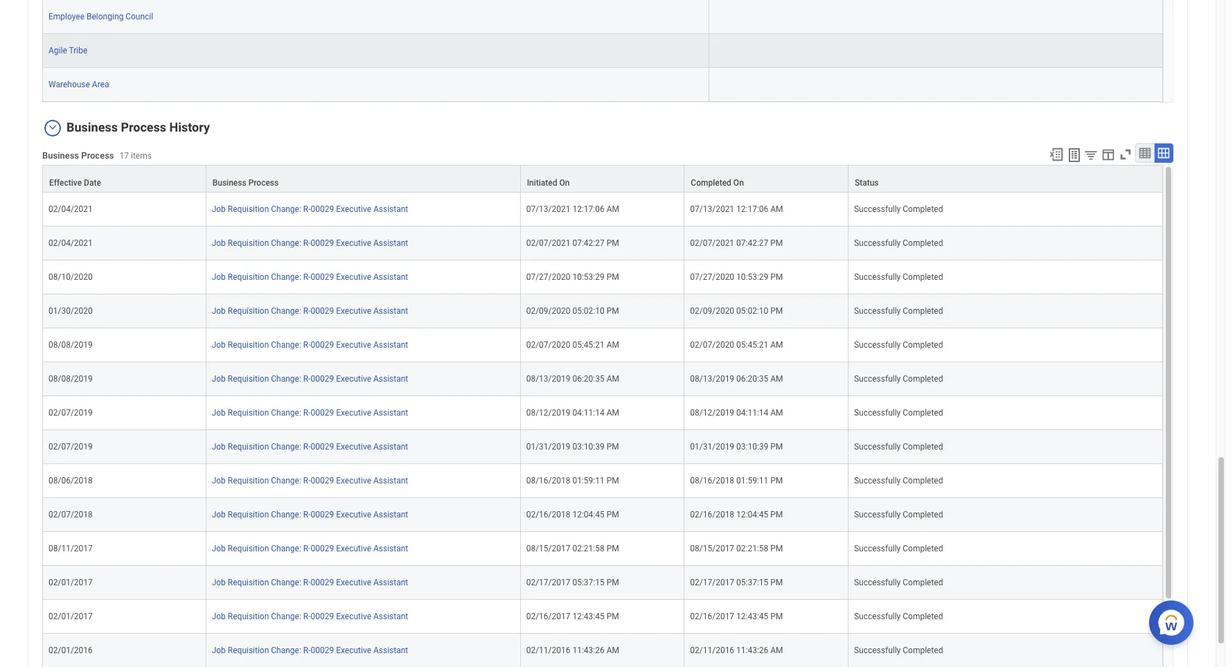 Task type: describe. For each thing, give the bounding box(es) containing it.
2 05:45:21 from the left
[[737, 340, 769, 350]]

00029 for 02/16/2017 12:43:45 pm
[[311, 612, 334, 622]]

change: for 07/13/2021 12:17:06 am
[[271, 204, 301, 214]]

completed on button
[[685, 166, 848, 192]]

completed inside popup button
[[691, 178, 732, 188]]

13 row from the top
[[42, 566, 1164, 600]]

1 04:11:14 from the left
[[573, 408, 605, 418]]

successfully completed for 08/16/2018 01:59:11 pm
[[855, 476, 944, 486]]

job requisition change: r-00029 executive assistant link for 08/16/2018
[[212, 473, 408, 486]]

cell for agile tribe
[[710, 34, 1164, 68]]

02/04/2021 for 07/13/2021 12:17:06 am
[[49, 204, 93, 214]]

agile tribe row
[[42, 34, 1164, 68]]

1 02/16/2017 12:43:45 pm from the left
[[527, 612, 619, 622]]

requisition for 02/17/2017 05:37:15 pm
[[228, 578, 269, 588]]

1 02/07/2021 07:42:27 pm from the left
[[527, 238, 619, 248]]

executive for 02/16/2018
[[336, 510, 372, 520]]

warehouse area row
[[42, 68, 1164, 102]]

1 07/13/2021 from the left
[[527, 204, 571, 214]]

business process history button
[[67, 120, 210, 134]]

status
[[855, 178, 879, 188]]

job requisition change: r-00029 executive assistant link for 01/31/2019
[[212, 439, 408, 452]]

assistant for 02/16/2018
[[374, 510, 408, 520]]

1 01:59:11 from the left
[[573, 476, 605, 486]]

successfully completed for 02/07/2021 07:42:27 pm
[[855, 238, 944, 248]]

assistant for 08/12/2019
[[374, 408, 408, 418]]

1 05:37:15 from the left
[[573, 578, 605, 588]]

1 11:43:26 from the left
[[573, 646, 605, 656]]

2 02/11/2016 from the left
[[691, 646, 735, 656]]

1 02/07/2020 05:45:21 am from the left
[[527, 340, 620, 350]]

successfully completed for 01/31/2019 03:10:39 pm
[[855, 442, 944, 452]]

1 02/17/2017 from the left
[[527, 578, 571, 588]]

date
[[84, 178, 101, 188]]

change: for 02/16/2017 12:43:45 pm
[[271, 612, 301, 622]]

1 08/15/2017 02:21:58 pm from the left
[[527, 544, 619, 554]]

1 08/12/2019 from the left
[[527, 408, 571, 418]]

requisition for 07/13/2021 12:17:06 am
[[228, 204, 269, 214]]

2 12:04:45 from the left
[[737, 510, 769, 520]]

job requisition change: r-00029 executive assistant link for 02/07/2020
[[212, 338, 408, 350]]

2 04:11:14 from the left
[[737, 408, 769, 418]]

change: for 08/12/2019 04:11:14 am
[[271, 408, 301, 418]]

completed for 02/07/2021 07:42:27 pm
[[903, 238, 944, 248]]

2 08/15/2017 02:21:58 pm from the left
[[691, 544, 784, 554]]

2 08/12/2019 04:11:14 am from the left
[[691, 408, 784, 418]]

2 02:21:58 from the left
[[737, 544, 769, 554]]

r- for 07/13/2021
[[303, 204, 311, 214]]

on for completed on
[[734, 178, 744, 188]]

completed for 08/12/2019 04:11:14 am
[[903, 408, 944, 418]]

2 05:37:15 from the left
[[737, 578, 769, 588]]

job requisition change: r-00029 executive assistant for 02/16/2017
[[212, 612, 408, 622]]

assistant for 08/13/2019
[[374, 374, 408, 384]]

successfully for 02/11/2016 11:43:26 am
[[855, 646, 901, 656]]

assistant for 07/27/2020
[[374, 272, 408, 282]]

belonging
[[87, 11, 124, 21]]

cell for warehouse area
[[710, 68, 1164, 102]]

change: for 02/16/2018 12:04:45 pm
[[271, 510, 301, 520]]

1 08/12/2019 04:11:14 am from the left
[[527, 408, 620, 418]]

1 12:43:45 from the left
[[573, 612, 605, 622]]

1 02/07/2021 from the left
[[527, 238, 571, 248]]

job requisition change: r-00029 executive assistant for 02/16/2018
[[212, 510, 408, 520]]

business process
[[213, 178, 279, 188]]

2 08/15/2017 from the left
[[691, 544, 735, 554]]

job requisition change: r-00029 executive assistant link for 02/11/2016
[[212, 643, 408, 656]]

8 row from the top
[[42, 396, 1164, 430]]

1 08/13/2019 from the left
[[527, 374, 571, 384]]

successfully completed for 02/11/2016 11:43:26 am
[[855, 646, 944, 656]]

2 11:43:26 from the left
[[737, 646, 769, 656]]

2 02/17/2017 from the left
[[691, 578, 735, 588]]

1 06:20:35 from the left
[[573, 374, 605, 384]]

2 07/27/2020 10:53:29 pm from the left
[[691, 272, 784, 282]]

1 10:53:29 from the left
[[573, 272, 605, 282]]

row containing 08/10/2020
[[42, 261, 1164, 295]]

warehouse
[[49, 80, 90, 89]]

08/06/2018
[[49, 476, 93, 486]]

1 02/16/2017 from the left
[[527, 612, 571, 622]]

executive for 02/11/2016
[[336, 646, 372, 656]]

requisition for 02/16/2017 12:43:45 pm
[[228, 612, 269, 622]]

warehouse area
[[49, 80, 109, 89]]

effective date button
[[43, 166, 206, 192]]

job for 02/07/2021 07:42:27 pm
[[212, 238, 226, 248]]

2 01/31/2019 from the left
[[691, 442, 735, 452]]

job for 08/12/2019 04:11:14 am
[[212, 408, 226, 418]]

job requisition change: r-00029 executive assistant for 08/13/2019
[[212, 374, 408, 384]]

2 03:10:39 from the left
[[737, 442, 769, 452]]

6 row from the top
[[42, 328, 1164, 362]]

r- for 08/15/2017
[[303, 544, 311, 554]]

2 05:02:10 from the left
[[737, 306, 769, 316]]

00029 for 02/07/2020 05:45:21 am
[[311, 340, 334, 350]]

1 07:42:27 from the left
[[573, 238, 605, 248]]

2 02/09/2020 05:02:10 pm from the left
[[691, 306, 784, 316]]

1 02/11/2016 11:43:26 am from the left
[[527, 646, 620, 656]]

employee belonging council
[[49, 11, 153, 21]]

1 02/07/2020 from the left
[[527, 340, 571, 350]]

1 08/16/2018 from the left
[[527, 476, 571, 486]]

2 12:43:45 from the left
[[737, 612, 769, 622]]

job for 02/17/2017 05:37:15 pm
[[212, 578, 226, 588]]

executive for 02/16/2017
[[336, 612, 372, 622]]

2 02/16/2018 12:04:45 pm from the left
[[691, 510, 784, 520]]

successfully for 02/17/2017 05:37:15 pm
[[855, 578, 901, 588]]

2 02/07/2020 05:45:21 am from the left
[[691, 340, 784, 350]]

executive for 07/13/2021
[[336, 204, 372, 214]]

successfully completed for 08/13/2019 06:20:35 am
[[855, 374, 944, 384]]

requisition for 08/12/2019 04:11:14 am
[[228, 408, 269, 418]]

row containing 08/06/2018
[[42, 464, 1164, 498]]

job requisition change: r-00029 executive assistant link for 07/13/2021
[[212, 202, 408, 214]]

effective date
[[49, 178, 101, 188]]

2 08/13/2019 from the left
[[691, 374, 735, 384]]

2 01/31/2019 03:10:39 pm from the left
[[691, 442, 784, 452]]

02/07/2018
[[49, 510, 93, 520]]

assistant for 02/16/2017
[[374, 612, 408, 622]]

14 row from the top
[[42, 600, 1164, 634]]

export to excel image
[[1049, 147, 1065, 162]]

2 02/16/2018 from the left
[[691, 510, 735, 520]]

on for initiated on
[[560, 178, 570, 188]]

requisition for 02/09/2020 05:02:10 pm
[[228, 306, 269, 316]]

00029 for 02/17/2017 05:37:15 pm
[[311, 578, 334, 588]]

select to filter grid data image
[[1084, 148, 1099, 162]]

business process history
[[67, 120, 210, 134]]

1 01/31/2019 03:10:39 pm from the left
[[527, 442, 619, 452]]

2 12:17:06 from the left
[[737, 204, 769, 214]]

change: for 02/11/2016 11:43:26 am
[[271, 646, 301, 656]]

r- for 08/12/2019
[[303, 408, 311, 418]]

1 07/27/2020 from the left
[[527, 272, 571, 282]]

2 02/07/2021 from the left
[[691, 238, 735, 248]]

completed on
[[691, 178, 744, 188]]

17
[[120, 151, 129, 161]]

1 08/15/2017 from the left
[[527, 544, 571, 554]]

1 02/16/2018 from the left
[[527, 510, 571, 520]]

row containing 02/07/2018
[[42, 498, 1164, 532]]

executive for 01/31/2019
[[336, 442, 372, 452]]

3 row from the top
[[42, 227, 1164, 261]]

1 03:10:39 from the left
[[573, 442, 605, 452]]

successfully completed for 08/12/2019 04:11:14 am
[[855, 408, 944, 418]]

council
[[126, 11, 153, 21]]

job for 07/13/2021 12:17:06 am
[[212, 204, 226, 214]]

2 02/17/2017 05:37:15 pm from the left
[[691, 578, 784, 588]]

change: for 08/15/2017 02:21:58 pm
[[271, 544, 301, 554]]

job requisition change: r-00029 executive assistant for 07/13/2021
[[212, 204, 408, 214]]

job requisition change: r-00029 executive assistant link for 02/09/2020
[[212, 304, 408, 316]]

successfully for 08/12/2019 04:11:14 am
[[855, 408, 901, 418]]

2 02/16/2017 from the left
[[691, 612, 735, 622]]

area
[[92, 80, 109, 89]]

job for 08/15/2017 02:21:58 pm
[[212, 544, 226, 554]]

1 08/16/2018 01:59:11 pm from the left
[[527, 476, 619, 486]]

02/01/2017 for 02/17/2017 05:37:15 pm
[[49, 578, 93, 588]]

1 02/11/2016 from the left
[[527, 646, 571, 656]]

executive for 08/16/2018
[[336, 476, 372, 486]]

completed for 01/31/2019 03:10:39 pm
[[903, 442, 944, 452]]

02/01/2017 for 02/16/2017 12:43:45 pm
[[49, 612, 93, 622]]

2 02/11/2016 11:43:26 am from the left
[[691, 646, 784, 656]]

1 12:04:45 from the left
[[573, 510, 605, 520]]

00029 for 02/09/2020 05:02:10 pm
[[311, 306, 334, 316]]

1 02/17/2017 05:37:15 pm from the left
[[527, 578, 619, 588]]

job requisition change: r-00029 executive assistant link for 02/17/2017
[[212, 575, 408, 588]]

completed for 02/17/2017 05:37:15 pm
[[903, 578, 944, 588]]

2 08/13/2019 06:20:35 am from the left
[[691, 374, 784, 384]]

employee
[[49, 11, 85, 21]]

assistant for 02/07/2020
[[374, 340, 408, 350]]

export to worksheets image
[[1067, 147, 1083, 163]]

successfully for 07/13/2021 12:17:06 am
[[855, 204, 901, 214]]

00029 for 02/11/2016 11:43:26 am
[[311, 646, 334, 656]]

job requisition change: r-00029 executive assistant link for 02/16/2017
[[212, 609, 408, 622]]

job requisition change: r-00029 executive assistant for 08/15/2017
[[212, 544, 408, 554]]

successfully for 02/16/2018 12:04:45 pm
[[855, 510, 901, 520]]

7 row from the top
[[42, 362, 1164, 396]]

change: for 01/31/2019 03:10:39 pm
[[271, 442, 301, 452]]

2 01:59:11 from the left
[[737, 476, 769, 486]]

successfully for 08/15/2017 02:21:58 pm
[[855, 544, 901, 554]]

r- for 02/11/2016
[[303, 646, 311, 656]]

agile
[[49, 46, 67, 55]]

2 02/16/2017 12:43:45 pm from the left
[[691, 612, 784, 622]]

2 10:53:29 from the left
[[737, 272, 769, 282]]

2 07/13/2021 12:17:06 am from the left
[[691, 204, 784, 214]]

1 05:45:21 from the left
[[573, 340, 605, 350]]

row containing 08/11/2017
[[42, 532, 1164, 566]]

completed for 02/09/2020 05:02:10 pm
[[903, 306, 944, 316]]

2 row from the top
[[42, 193, 1164, 227]]

2 08/16/2018 from the left
[[691, 476, 735, 486]]



Task type: vqa. For each thing, say whether or not it's contained in the screenshot.


Task type: locate. For each thing, give the bounding box(es) containing it.
1 horizontal spatial 02/16/2017 12:43:45 pm
[[691, 612, 784, 622]]

0 horizontal spatial 12:04:45
[[573, 510, 605, 520]]

job requisition change: r-00029 executive assistant for 08/16/2018
[[212, 476, 408, 486]]

01/30/2020
[[49, 306, 93, 316]]

01:59:11
[[573, 476, 605, 486], [737, 476, 769, 486]]

1 job from the top
[[212, 204, 226, 214]]

1 horizontal spatial 08/15/2017
[[691, 544, 735, 554]]

initiated on button
[[521, 166, 684, 192]]

05:45:21
[[573, 340, 605, 350], [737, 340, 769, 350]]

0 horizontal spatial 02/09/2020
[[527, 306, 571, 316]]

11:43:26
[[573, 646, 605, 656], [737, 646, 769, 656]]

job for 08/16/2018 01:59:11 pm
[[212, 476, 226, 486]]

0 vertical spatial 02/04/2021
[[49, 204, 93, 214]]

11 job requisition change: r-00029 executive assistant link from the top
[[212, 541, 408, 554]]

14 change: from the top
[[271, 646, 301, 656]]

2 07/13/2021 from the left
[[691, 204, 735, 214]]

1 02/16/2018 12:04:45 pm from the left
[[527, 510, 619, 520]]

chevron down image
[[44, 123, 61, 132]]

02/16/2017
[[527, 612, 571, 622], [691, 612, 735, 622]]

1 horizontal spatial 02/11/2016 11:43:26 am
[[691, 646, 784, 656]]

3 r- from the top
[[303, 272, 311, 282]]

02/07/2021 down completed on
[[691, 238, 735, 248]]

completed for 02/16/2017 12:43:45 pm
[[903, 612, 944, 622]]

1 horizontal spatial 05:37:15
[[737, 578, 769, 588]]

successfully for 07/27/2020 10:53:29 pm
[[855, 272, 901, 282]]

9 row from the top
[[42, 430, 1164, 464]]

business for business process history
[[67, 120, 118, 134]]

1 01/31/2019 from the left
[[527, 442, 571, 452]]

14 requisition from the top
[[228, 646, 269, 656]]

0 horizontal spatial 02/07/2021 07:42:27 pm
[[527, 238, 619, 248]]

tribe
[[69, 46, 88, 55]]

successfully completed for 02/16/2017 12:43:45 pm
[[855, 612, 944, 622]]

02/11/2016 11:43:26 am
[[527, 646, 620, 656], [691, 646, 784, 656]]

02/07/2020
[[527, 340, 571, 350], [691, 340, 735, 350]]

13 successfully completed from the top
[[855, 612, 944, 622]]

0 horizontal spatial 10:53:29
[[573, 272, 605, 282]]

1 horizontal spatial 02/16/2018 12:04:45 pm
[[691, 510, 784, 520]]

1 02/09/2020 from the left
[[527, 306, 571, 316]]

0 horizontal spatial 07:42:27
[[573, 238, 605, 248]]

job requisition change: r-00029 executive assistant
[[212, 204, 408, 214], [212, 238, 408, 248], [212, 272, 408, 282], [212, 306, 408, 316], [212, 340, 408, 350], [212, 374, 408, 384], [212, 408, 408, 418], [212, 442, 408, 452], [212, 476, 408, 486], [212, 510, 408, 520], [212, 544, 408, 554], [212, 578, 408, 588], [212, 612, 408, 622], [212, 646, 408, 656]]

requisition for 02/07/2020 05:45:21 am
[[228, 340, 269, 350]]

1 assistant from the top
[[374, 204, 408, 214]]

1 executive from the top
[[336, 204, 372, 214]]

completed for 07/13/2021 12:17:06 am
[[903, 204, 944, 214]]

executive
[[336, 204, 372, 214], [336, 238, 372, 248], [336, 272, 372, 282], [336, 306, 372, 316], [336, 340, 372, 350], [336, 374, 372, 384], [336, 408, 372, 418], [336, 442, 372, 452], [336, 476, 372, 486], [336, 510, 372, 520], [336, 544, 372, 554], [336, 578, 372, 588], [336, 612, 372, 622], [336, 646, 372, 656]]

08/13/2019
[[527, 374, 571, 384], [691, 374, 735, 384]]

1 horizontal spatial 08/16/2018
[[691, 476, 735, 486]]

successfully completed for 02/17/2017 05:37:15 pm
[[855, 578, 944, 588]]

on inside popup button
[[560, 178, 570, 188]]

08/08/2019 for 08/13/2019 06:20:35 am
[[49, 374, 93, 384]]

07/27/2020
[[527, 272, 571, 282], [691, 272, 735, 282]]

2 executive from the top
[[336, 238, 372, 248]]

0 horizontal spatial 04:11:14
[[573, 408, 605, 418]]

requisition for 08/13/2019 06:20:35 am
[[228, 374, 269, 384]]

12:04:45
[[573, 510, 605, 520], [737, 510, 769, 520]]

9 requisition from the top
[[228, 476, 269, 486]]

requisition for 08/15/2017 02:21:58 pm
[[228, 544, 269, 554]]

assistant
[[374, 204, 408, 214], [374, 238, 408, 248], [374, 272, 408, 282], [374, 306, 408, 316], [374, 340, 408, 350], [374, 374, 408, 384], [374, 408, 408, 418], [374, 442, 408, 452], [374, 476, 408, 486], [374, 510, 408, 520], [374, 544, 408, 554], [374, 578, 408, 588], [374, 612, 408, 622], [374, 646, 408, 656]]

row containing 02/01/2016
[[42, 634, 1164, 668]]

1 horizontal spatial 07/13/2021
[[691, 204, 735, 214]]

10 00029 from the top
[[311, 510, 334, 520]]

03:10:39
[[573, 442, 605, 452], [737, 442, 769, 452]]

cell
[[710, 0, 1164, 34], [710, 34, 1164, 68], [710, 68, 1164, 102]]

15 row from the top
[[42, 634, 1164, 668]]

employee belonging council row
[[42, 0, 1164, 34]]

successfully for 08/16/2018 01:59:11 pm
[[855, 476, 901, 486]]

1 horizontal spatial 12:04:45
[[737, 510, 769, 520]]

2 00029 from the top
[[311, 238, 334, 248]]

3 successfully from the top
[[855, 272, 901, 282]]

02/07/2019
[[49, 408, 93, 418], [49, 442, 93, 452]]

0 horizontal spatial 07/27/2020 10:53:29 pm
[[527, 272, 619, 282]]

successfully completed for 07/13/2021 12:17:06 am
[[855, 204, 944, 214]]

row containing 01/30/2020
[[42, 295, 1164, 328]]

process for 17
[[81, 151, 114, 161]]

0 horizontal spatial 08/15/2017
[[527, 544, 571, 554]]

change: for 02/07/2021 07:42:27 pm
[[271, 238, 301, 248]]

3 cell from the top
[[710, 68, 1164, 102]]

row containing effective date
[[42, 165, 1164, 193]]

9 00029 from the top
[[311, 476, 334, 486]]

8 successfully from the top
[[855, 442, 901, 452]]

1 vertical spatial 02/04/2021
[[49, 238, 93, 248]]

2 08/12/2019 from the left
[[691, 408, 735, 418]]

1 horizontal spatial 07/13/2021 12:17:06 am
[[691, 204, 784, 214]]

successfully
[[855, 204, 901, 214], [855, 238, 901, 248], [855, 272, 901, 282], [855, 306, 901, 316], [855, 340, 901, 350], [855, 374, 901, 384], [855, 408, 901, 418], [855, 442, 901, 452], [855, 476, 901, 486], [855, 510, 901, 520], [855, 544, 901, 554], [855, 578, 901, 588], [855, 612, 901, 622], [855, 646, 901, 656]]

requisition for 02/11/2016 11:43:26 am
[[228, 646, 269, 656]]

2 job requisition change: r-00029 executive assistant from the top
[[212, 238, 408, 248]]

business inside "popup button"
[[213, 178, 247, 188]]

requisition for 08/16/2018 01:59:11 pm
[[228, 476, 269, 486]]

r- for 08/16/2018
[[303, 476, 311, 486]]

08/12/2019 04:11:14 am
[[527, 408, 620, 418], [691, 408, 784, 418]]

0 horizontal spatial 02/16/2017
[[527, 612, 571, 622]]

completed
[[691, 178, 732, 188], [903, 204, 944, 214], [903, 238, 944, 248], [903, 272, 944, 282], [903, 306, 944, 316], [903, 340, 944, 350], [903, 374, 944, 384], [903, 408, 944, 418], [903, 442, 944, 452], [903, 476, 944, 486], [903, 510, 944, 520], [903, 544, 944, 554], [903, 578, 944, 588], [903, 612, 944, 622], [903, 646, 944, 656]]

completed for 02/11/2016 11:43:26 am
[[903, 646, 944, 656]]

process
[[121, 120, 166, 134], [81, 151, 114, 161], [249, 178, 279, 188]]

completed for 08/16/2018 01:59:11 pm
[[903, 476, 944, 486]]

10 change: from the top
[[271, 510, 301, 520]]

warehouse area link
[[49, 77, 109, 89]]

1 horizontal spatial 02:21:58
[[737, 544, 769, 554]]

07/13/2021 12:17:06 am down completed on
[[691, 204, 784, 214]]

07/13/2021 12:17:06 am
[[527, 204, 620, 214], [691, 204, 784, 214]]

r- for 07/27/2020
[[303, 272, 311, 282]]

job requisition change: r-00029 executive assistant for 07/27/2020
[[212, 272, 408, 282]]

0 horizontal spatial 08/16/2018
[[527, 476, 571, 486]]

1 horizontal spatial 11:43:26
[[737, 646, 769, 656]]

5 requisition from the top
[[228, 340, 269, 350]]

8 00029 from the top
[[311, 442, 334, 452]]

2 vertical spatial business
[[213, 178, 247, 188]]

3 change: from the top
[[271, 272, 301, 282]]

07:42:27 down initiated on popup button
[[573, 238, 605, 248]]

07/13/2021 down initiated on
[[527, 204, 571, 214]]

05:37:15
[[573, 578, 605, 588], [737, 578, 769, 588]]

1 horizontal spatial on
[[734, 178, 744, 188]]

11 change: from the top
[[271, 544, 301, 554]]

items
[[131, 151, 152, 161]]

1 horizontal spatial 08/15/2017 02:21:58 pm
[[691, 544, 784, 554]]

5 change: from the top
[[271, 340, 301, 350]]

1 horizontal spatial 08/12/2019 04:11:14 am
[[691, 408, 784, 418]]

assistant for 08/16/2018
[[374, 476, 408, 486]]

status button
[[849, 166, 1163, 192]]

1 horizontal spatial process
[[121, 120, 166, 134]]

13 00029 from the top
[[311, 612, 334, 622]]

0 horizontal spatial 12:17:06
[[573, 204, 605, 214]]

10 successfully completed from the top
[[855, 510, 944, 520]]

0 vertical spatial process
[[121, 120, 166, 134]]

change: for 02/07/2020 05:45:21 am
[[271, 340, 301, 350]]

successfully for 01/31/2019 03:10:39 pm
[[855, 442, 901, 452]]

2 requisition from the top
[[228, 238, 269, 248]]

1 job requisition change: r-00029 executive assistant from the top
[[212, 204, 408, 214]]

1 07/27/2020 10:53:29 pm from the left
[[527, 272, 619, 282]]

r-
[[303, 204, 311, 214], [303, 238, 311, 248], [303, 272, 311, 282], [303, 306, 311, 316], [303, 340, 311, 350], [303, 374, 311, 384], [303, 408, 311, 418], [303, 442, 311, 452], [303, 476, 311, 486], [303, 510, 311, 520], [303, 544, 311, 554], [303, 578, 311, 588], [303, 612, 311, 622], [303, 646, 311, 656]]

0 vertical spatial business
[[67, 120, 118, 134]]

job requisition change: r-00029 executive assistant link for 08/13/2019
[[212, 371, 408, 384]]

assistant for 01/31/2019
[[374, 442, 408, 452]]

07:42:27
[[573, 238, 605, 248], [737, 238, 769, 248]]

0 horizontal spatial 03:10:39
[[573, 442, 605, 452]]

02/01/2017 down the 08/11/2017
[[49, 578, 93, 588]]

9 successfully from the top
[[855, 476, 901, 486]]

1 horizontal spatial 02/16/2017
[[691, 612, 735, 622]]

6 executive from the top
[[336, 374, 372, 384]]

1 02:21:58 from the left
[[573, 544, 605, 554]]

1 horizontal spatial 01:59:11
[[737, 476, 769, 486]]

1 horizontal spatial 03:10:39
[[737, 442, 769, 452]]

02/01/2017 up 02/01/2016
[[49, 612, 93, 622]]

1 horizontal spatial 02/11/2016
[[691, 646, 735, 656]]

02/07/2021 down initiated on
[[527, 238, 571, 248]]

1 horizontal spatial 02/07/2020 05:45:21 am
[[691, 340, 784, 350]]

business for business process 17 items
[[42, 151, 79, 161]]

job for 01/31/2019 03:10:39 pm
[[212, 442, 226, 452]]

02/11/2016
[[527, 646, 571, 656], [691, 646, 735, 656]]

08/13/2019 06:20:35 am
[[527, 374, 620, 384], [691, 374, 784, 384]]

05:02:10
[[573, 306, 605, 316], [737, 306, 769, 316]]

0 horizontal spatial 02:21:58
[[573, 544, 605, 554]]

1 07/13/2021 12:17:06 am from the left
[[527, 204, 620, 214]]

5 successfully from the top
[[855, 340, 901, 350]]

1 02/09/2020 05:02:10 pm from the left
[[527, 306, 619, 316]]

08/11/2017
[[49, 544, 93, 554]]

change:
[[271, 204, 301, 214], [271, 238, 301, 248], [271, 272, 301, 282], [271, 306, 301, 316], [271, 340, 301, 350], [271, 374, 301, 384], [271, 408, 301, 418], [271, 442, 301, 452], [271, 476, 301, 486], [271, 510, 301, 520], [271, 544, 301, 554], [271, 578, 301, 588], [271, 612, 301, 622], [271, 646, 301, 656]]

history
[[170, 120, 210, 134]]

am
[[607, 204, 620, 214], [771, 204, 784, 214], [607, 340, 620, 350], [771, 340, 784, 350], [607, 374, 620, 384], [771, 374, 784, 384], [607, 408, 620, 418], [771, 408, 784, 418], [607, 646, 620, 656], [771, 646, 784, 656]]

00029 for 02/07/2021 07:42:27 pm
[[311, 238, 334, 248]]

0 horizontal spatial 05:02:10
[[573, 306, 605, 316]]

0 horizontal spatial 08/15/2017 02:21:58 pm
[[527, 544, 619, 554]]

toolbar inside business process history group
[[1043, 143, 1174, 165]]

1 08/13/2019 06:20:35 am from the left
[[527, 374, 620, 384]]

12:43:45
[[573, 612, 605, 622], [737, 612, 769, 622]]

change: for 07/27/2020 10:53:29 pm
[[271, 272, 301, 282]]

12 executive from the top
[[336, 578, 372, 588]]

process for history
[[121, 120, 166, 134]]

1 horizontal spatial 06:20:35
[[737, 374, 769, 384]]

completed for 07/27/2020 10:53:29 pm
[[903, 272, 944, 282]]

requisition
[[228, 204, 269, 214], [228, 238, 269, 248], [228, 272, 269, 282], [228, 306, 269, 316], [228, 340, 269, 350], [228, 374, 269, 384], [228, 408, 269, 418], [228, 442, 269, 452], [228, 476, 269, 486], [228, 510, 269, 520], [228, 544, 269, 554], [228, 578, 269, 588], [228, 612, 269, 622], [228, 646, 269, 656]]

1 horizontal spatial 01/31/2019
[[691, 442, 735, 452]]

executive for 02/07/2020
[[336, 340, 372, 350]]

00029 for 08/16/2018 01:59:11 pm
[[311, 476, 334, 486]]

13 requisition from the top
[[228, 612, 269, 622]]

08/10/2020
[[49, 272, 93, 282]]

1 horizontal spatial 12:43:45
[[737, 612, 769, 622]]

0 horizontal spatial 02/16/2018
[[527, 510, 571, 520]]

01/31/2019 03:10:39 pm
[[527, 442, 619, 452], [691, 442, 784, 452]]

1 horizontal spatial 02/09/2020
[[691, 306, 735, 316]]

12:17:06
[[573, 204, 605, 214], [737, 204, 769, 214]]

fullscreen image
[[1119, 147, 1134, 162]]

job
[[212, 204, 226, 214], [212, 238, 226, 248], [212, 272, 226, 282], [212, 306, 226, 316], [212, 340, 226, 350], [212, 374, 226, 384], [212, 408, 226, 418], [212, 442, 226, 452], [212, 476, 226, 486], [212, 510, 226, 520], [212, 544, 226, 554], [212, 578, 226, 588], [212, 612, 226, 622], [212, 646, 226, 656]]

14 job from the top
[[212, 646, 226, 656]]

0 horizontal spatial 05:45:21
[[573, 340, 605, 350]]

pm
[[607, 238, 619, 248], [771, 238, 784, 248], [607, 272, 619, 282], [771, 272, 784, 282], [607, 306, 619, 316], [771, 306, 784, 316], [607, 442, 619, 452], [771, 442, 784, 452], [607, 476, 619, 486], [771, 476, 784, 486], [607, 510, 619, 520], [771, 510, 784, 520], [607, 544, 619, 554], [771, 544, 784, 554], [607, 578, 619, 588], [771, 578, 784, 588], [607, 612, 619, 622], [771, 612, 784, 622]]

1 requisition from the top
[[228, 204, 269, 214]]

job for 02/16/2018 12:04:45 pm
[[212, 510, 226, 520]]

02/04/2021 for 02/07/2021 07:42:27 pm
[[49, 238, 93, 248]]

4 change: from the top
[[271, 306, 301, 316]]

08/15/2017 02:21:58 pm
[[527, 544, 619, 554], [691, 544, 784, 554]]

11 requisition from the top
[[228, 544, 269, 554]]

02/09/2020 05:02:10 pm
[[527, 306, 619, 316], [691, 306, 784, 316]]

5 assistant from the top
[[374, 340, 408, 350]]

0 horizontal spatial 11:43:26
[[573, 646, 605, 656]]

02/04/2021
[[49, 204, 93, 214], [49, 238, 93, 248]]

business process 17 items
[[42, 151, 152, 161]]

07/13/2021
[[527, 204, 571, 214], [691, 204, 735, 214]]

agile tribe
[[49, 46, 88, 55]]

1 horizontal spatial 05:02:10
[[737, 306, 769, 316]]

12 job requisition change: r-00029 executive assistant from the top
[[212, 578, 408, 588]]

07:42:27 down the completed on popup button
[[737, 238, 769, 248]]

0 horizontal spatial 07/13/2021
[[527, 204, 571, 214]]

1 vertical spatial 02/01/2017
[[49, 612, 93, 622]]

11 executive from the top
[[336, 544, 372, 554]]

1 horizontal spatial 08/16/2018 01:59:11 pm
[[691, 476, 784, 486]]

successfully completed for 07/27/2020 10:53:29 pm
[[855, 272, 944, 282]]

completed for 02/16/2018 12:04:45 pm
[[903, 510, 944, 520]]

7 requisition from the top
[[228, 408, 269, 418]]

9 r- from the top
[[303, 476, 311, 486]]

0 horizontal spatial 02/16/2017 12:43:45 pm
[[527, 612, 619, 622]]

2 02/07/2021 07:42:27 pm from the left
[[691, 238, 784, 248]]

job requisition change: r-00029 executive assistant for 02/17/2017
[[212, 578, 408, 588]]

assistant for 02/17/2017
[[374, 578, 408, 588]]

business
[[67, 120, 118, 134], [42, 151, 79, 161], [213, 178, 247, 188]]

0 horizontal spatial on
[[560, 178, 570, 188]]

12 job from the top
[[212, 578, 226, 588]]

08/16/2018 01:59:11 pm
[[527, 476, 619, 486], [691, 476, 784, 486]]

successfully completed
[[855, 204, 944, 214], [855, 238, 944, 248], [855, 272, 944, 282], [855, 306, 944, 316], [855, 340, 944, 350], [855, 374, 944, 384], [855, 408, 944, 418], [855, 442, 944, 452], [855, 476, 944, 486], [855, 510, 944, 520], [855, 544, 944, 554], [855, 578, 944, 588], [855, 612, 944, 622], [855, 646, 944, 656]]

07/27/2020 10:53:29 pm
[[527, 272, 619, 282], [691, 272, 784, 282]]

2 08/16/2018 01:59:11 pm from the left
[[691, 476, 784, 486]]

job requisition change: r-00029 executive assistant link for 08/15/2017
[[212, 541, 408, 554]]

successfully for 02/16/2017 12:43:45 pm
[[855, 612, 901, 622]]

13 job requisition change: r-00029 executive assistant link from the top
[[212, 609, 408, 622]]

7 job requisition change: r-00029 executive assistant link from the top
[[212, 405, 408, 418]]

assistant for 02/07/2021
[[374, 238, 408, 248]]

1 vertical spatial 02/07/2019
[[49, 442, 93, 452]]

row
[[42, 165, 1164, 193], [42, 193, 1164, 227], [42, 227, 1164, 261], [42, 261, 1164, 295], [42, 295, 1164, 328], [42, 328, 1164, 362], [42, 362, 1164, 396], [42, 396, 1164, 430], [42, 430, 1164, 464], [42, 464, 1164, 498], [42, 498, 1164, 532], [42, 532, 1164, 566], [42, 566, 1164, 600], [42, 600, 1164, 634], [42, 634, 1164, 668]]

2 07/27/2020 from the left
[[691, 272, 735, 282]]

process inside "popup button"
[[249, 178, 279, 188]]

6 00029 from the top
[[311, 374, 334, 384]]

assistant for 02/11/2016
[[374, 646, 408, 656]]

on inside popup button
[[734, 178, 744, 188]]

1 12:17:06 from the left
[[573, 204, 605, 214]]

executive for 07/27/2020
[[336, 272, 372, 282]]

0 horizontal spatial 02/17/2017
[[527, 578, 571, 588]]

on
[[560, 178, 570, 188], [734, 178, 744, 188]]

0 horizontal spatial 01/31/2019 03:10:39 pm
[[527, 442, 619, 452]]

1 horizontal spatial 08/12/2019
[[691, 408, 735, 418]]

executive for 02/07/2021
[[336, 238, 372, 248]]

job for 08/13/2019 06:20:35 am
[[212, 374, 226, 384]]

1 horizontal spatial 02/09/2020 05:02:10 pm
[[691, 306, 784, 316]]

02/07/2021 07:42:27 pm down initiated on
[[527, 238, 619, 248]]

1 horizontal spatial 05:45:21
[[737, 340, 769, 350]]

assistant for 08/15/2017
[[374, 544, 408, 554]]

0 horizontal spatial 08/13/2019 06:20:35 am
[[527, 374, 620, 384]]

job requisition change: r-00029 executive assistant link for 02/16/2018
[[212, 507, 408, 520]]

job requisition change: r-00029 executive assistant for 02/09/2020
[[212, 306, 408, 316]]

business process history group
[[42, 119, 1174, 668]]

job for 07/27/2020 10:53:29 pm
[[212, 272, 226, 282]]

2 02/09/2020 from the left
[[691, 306, 735, 316]]

02/09/2020
[[527, 306, 571, 316], [691, 306, 735, 316]]

0 horizontal spatial 02/16/2018 12:04:45 pm
[[527, 510, 619, 520]]

8 job requisition change: r-00029 executive assistant from the top
[[212, 442, 408, 452]]

1 horizontal spatial 10:53:29
[[737, 272, 769, 282]]

00029 for 07/27/2020 10:53:29 pm
[[311, 272, 334, 282]]

04:11:14
[[573, 408, 605, 418], [737, 408, 769, 418]]

1 horizontal spatial 12:17:06
[[737, 204, 769, 214]]

successfully completed for 08/15/2017 02:21:58 pm
[[855, 544, 944, 554]]

0 horizontal spatial 08/16/2018 01:59:11 pm
[[527, 476, 619, 486]]

0 horizontal spatial 02/11/2016
[[527, 646, 571, 656]]

02/17/2017
[[527, 578, 571, 588], [691, 578, 735, 588]]

02/07/2019 for 08/12/2019 04:11:14 am
[[49, 408, 93, 418]]

initiated on
[[527, 178, 570, 188]]

02/07/2020 05:45:21 am
[[527, 340, 620, 350], [691, 340, 784, 350]]

requisition for 01/31/2019 03:10:39 pm
[[228, 442, 269, 452]]

0 horizontal spatial 01:59:11
[[573, 476, 605, 486]]

0 horizontal spatial 02/09/2020 05:02:10 pm
[[527, 306, 619, 316]]

change: for 02/09/2020 05:02:10 pm
[[271, 306, 301, 316]]

00029 for 08/15/2017 02:21:58 pm
[[311, 544, 334, 554]]

2 08/08/2019 from the top
[[49, 374, 93, 384]]

1 horizontal spatial 02/17/2017
[[691, 578, 735, 588]]

1 horizontal spatial 07/27/2020 10:53:29 pm
[[691, 272, 784, 282]]

effective
[[49, 178, 82, 188]]

0 horizontal spatial 02/07/2020 05:45:21 am
[[527, 340, 620, 350]]

02/16/2018 12:04:45 pm
[[527, 510, 619, 520], [691, 510, 784, 520]]

12 job requisition change: r-00029 executive assistant link from the top
[[212, 575, 408, 588]]

click to view/edit grid preferences image
[[1101, 147, 1117, 162]]

02/01/2017
[[49, 578, 93, 588], [49, 612, 93, 622]]

0 horizontal spatial 08/12/2019 04:11:14 am
[[527, 408, 620, 418]]

02/01/2016
[[49, 646, 93, 656]]

0 horizontal spatial process
[[81, 151, 114, 161]]

r- for 02/16/2018
[[303, 510, 311, 520]]

0 horizontal spatial 07/13/2021 12:17:06 am
[[527, 204, 620, 214]]

0 vertical spatial 08/08/2019
[[49, 340, 93, 350]]

0 horizontal spatial 05:37:15
[[573, 578, 605, 588]]

change: for 02/17/2017 05:37:15 pm
[[271, 578, 301, 588]]

0 horizontal spatial 02/07/2020
[[527, 340, 571, 350]]

0 horizontal spatial 07/27/2020
[[527, 272, 571, 282]]

executive for 08/12/2019
[[336, 408, 372, 418]]

02:21:58
[[573, 544, 605, 554], [737, 544, 769, 554]]

business process button
[[206, 166, 520, 192]]

02/07/2021
[[527, 238, 571, 248], [691, 238, 735, 248]]

08/15/2017
[[527, 544, 571, 554], [691, 544, 735, 554]]

12 row from the top
[[42, 532, 1164, 566]]

3 executive from the top
[[336, 272, 372, 282]]

11 successfully completed from the top
[[855, 544, 944, 554]]

02/04/2021 up 08/10/2020
[[49, 238, 93, 248]]

3 job requisition change: r-00029 executive assistant link from the top
[[212, 270, 408, 282]]

2 02/07/2020 from the left
[[691, 340, 735, 350]]

1 horizontal spatial 08/13/2019
[[691, 374, 735, 384]]

1 horizontal spatial 02/16/2018
[[691, 510, 735, 520]]

1 vertical spatial 08/08/2019
[[49, 374, 93, 384]]

2 assistant from the top
[[374, 238, 408, 248]]

agile tribe link
[[49, 43, 88, 55]]

02/07/2021 07:42:27 pm down completed on
[[691, 238, 784, 248]]

successfully for 02/07/2020 05:45:21 am
[[855, 340, 901, 350]]

12:17:06 down initiated on popup button
[[573, 204, 605, 214]]

1 successfully from the top
[[855, 204, 901, 214]]

1 horizontal spatial 04:11:14
[[737, 408, 769, 418]]

9 assistant from the top
[[374, 476, 408, 486]]

2 vertical spatial process
[[249, 178, 279, 188]]

11 assistant from the top
[[374, 544, 408, 554]]

07/13/2021 12:17:06 am down initiated on
[[527, 204, 620, 214]]

02/17/2017 05:37:15 pm
[[527, 578, 619, 588], [691, 578, 784, 588]]

successfully completed for 02/09/2020 05:02:10 pm
[[855, 306, 944, 316]]

job for 02/09/2020 05:02:10 pm
[[212, 306, 226, 316]]

08/08/2019
[[49, 340, 93, 350], [49, 374, 93, 384]]

02/16/2018
[[527, 510, 571, 520], [691, 510, 735, 520]]

successfully for 02/09/2020 05:02:10 pm
[[855, 306, 901, 316]]

5 job requisition change: r-00029 executive assistant from the top
[[212, 340, 408, 350]]

1 job requisition change: r-00029 executive assistant link from the top
[[212, 202, 408, 214]]

table image
[[1139, 146, 1153, 160]]

1 horizontal spatial 02/07/2020
[[691, 340, 735, 350]]

0 horizontal spatial 02/07/2021
[[527, 238, 571, 248]]

0 horizontal spatial 08/12/2019
[[527, 408, 571, 418]]

successfully for 08/13/2019 06:20:35 am
[[855, 374, 901, 384]]

completed for 08/15/2017 02:21:58 pm
[[903, 544, 944, 554]]

toolbar
[[1043, 143, 1174, 165]]

r- for 01/31/2019
[[303, 442, 311, 452]]

1 horizontal spatial 07:42:27
[[737, 238, 769, 248]]

job requisition change: r-00029 executive assistant for 02/07/2021
[[212, 238, 408, 248]]

completed for 08/13/2019 06:20:35 am
[[903, 374, 944, 384]]

r- for 02/17/2017
[[303, 578, 311, 588]]

02/16/2017 12:43:45 pm
[[527, 612, 619, 622], [691, 612, 784, 622]]

07/13/2021 down completed on
[[691, 204, 735, 214]]

1 05:02:10 from the left
[[573, 306, 605, 316]]

0 horizontal spatial 02/17/2017 05:37:15 pm
[[527, 578, 619, 588]]

r- for 02/16/2017
[[303, 612, 311, 622]]

06:20:35
[[573, 374, 605, 384], [737, 374, 769, 384]]

9 job requisition change: r-00029 executive assistant from the top
[[212, 476, 408, 486]]

executive for 02/09/2020
[[336, 306, 372, 316]]

08/12/2019
[[527, 408, 571, 418], [691, 408, 735, 418]]

00029
[[311, 204, 334, 214], [311, 238, 334, 248], [311, 272, 334, 282], [311, 306, 334, 316], [311, 340, 334, 350], [311, 374, 334, 384], [311, 408, 334, 418], [311, 442, 334, 452], [311, 476, 334, 486], [311, 510, 334, 520], [311, 544, 334, 554], [311, 578, 334, 588], [311, 612, 334, 622], [311, 646, 334, 656]]

01/31/2019
[[527, 442, 571, 452], [691, 442, 735, 452]]

0 horizontal spatial 08/13/2019
[[527, 374, 571, 384]]

2 06:20:35 from the left
[[737, 374, 769, 384]]

12:17:06 down the completed on popup button
[[737, 204, 769, 214]]

0 horizontal spatial 06:20:35
[[573, 374, 605, 384]]

1 02/01/2017 from the top
[[49, 578, 93, 588]]

1 vertical spatial process
[[81, 151, 114, 161]]

0 horizontal spatial 01/31/2019
[[527, 442, 571, 452]]

10:53:29
[[573, 272, 605, 282], [737, 272, 769, 282]]

r- for 02/07/2021
[[303, 238, 311, 248]]

1 horizontal spatial 07/27/2020
[[691, 272, 735, 282]]

job requisition change: r-00029 executive assistant link
[[212, 202, 408, 214], [212, 236, 408, 248], [212, 270, 408, 282], [212, 304, 408, 316], [212, 338, 408, 350], [212, 371, 408, 384], [212, 405, 408, 418], [212, 439, 408, 452], [212, 473, 408, 486], [212, 507, 408, 520], [212, 541, 408, 554], [212, 575, 408, 588], [212, 609, 408, 622], [212, 643, 408, 656]]

08/08/2019 for 02/07/2020 05:45:21 am
[[49, 340, 93, 350]]

successfully for 02/07/2021 07:42:27 pm
[[855, 238, 901, 248]]

0 vertical spatial 02/01/2017
[[49, 578, 93, 588]]

02/04/2021 down effective date
[[49, 204, 93, 214]]

1 vertical spatial business
[[42, 151, 79, 161]]

job requisition change: r-00029 executive assistant link for 02/07/2021
[[212, 236, 408, 248]]

change: for 08/16/2018 01:59:11 pm
[[271, 476, 301, 486]]

0 horizontal spatial 12:43:45
[[573, 612, 605, 622]]

2 horizontal spatial process
[[249, 178, 279, 188]]

14 job requisition change: r-00029 executive assistant from the top
[[212, 646, 408, 656]]

2 07:42:27 from the left
[[737, 238, 769, 248]]

1 horizontal spatial 02/07/2021
[[691, 238, 735, 248]]

employee belonging council link
[[49, 9, 153, 21]]

8 executive from the top
[[336, 442, 372, 452]]

02/07/2021 07:42:27 pm
[[527, 238, 619, 248], [691, 238, 784, 248]]

0 vertical spatial 02/07/2019
[[49, 408, 93, 418]]

1 horizontal spatial 08/13/2019 06:20:35 am
[[691, 374, 784, 384]]

expand table image
[[1158, 146, 1171, 160]]

3 requisition from the top
[[228, 272, 269, 282]]

10 r- from the top
[[303, 510, 311, 520]]

7 successfully completed from the top
[[855, 408, 944, 418]]

1 horizontal spatial 02/07/2021 07:42:27 pm
[[691, 238, 784, 248]]

initiated
[[527, 178, 558, 188]]

7 assistant from the top
[[374, 408, 408, 418]]



